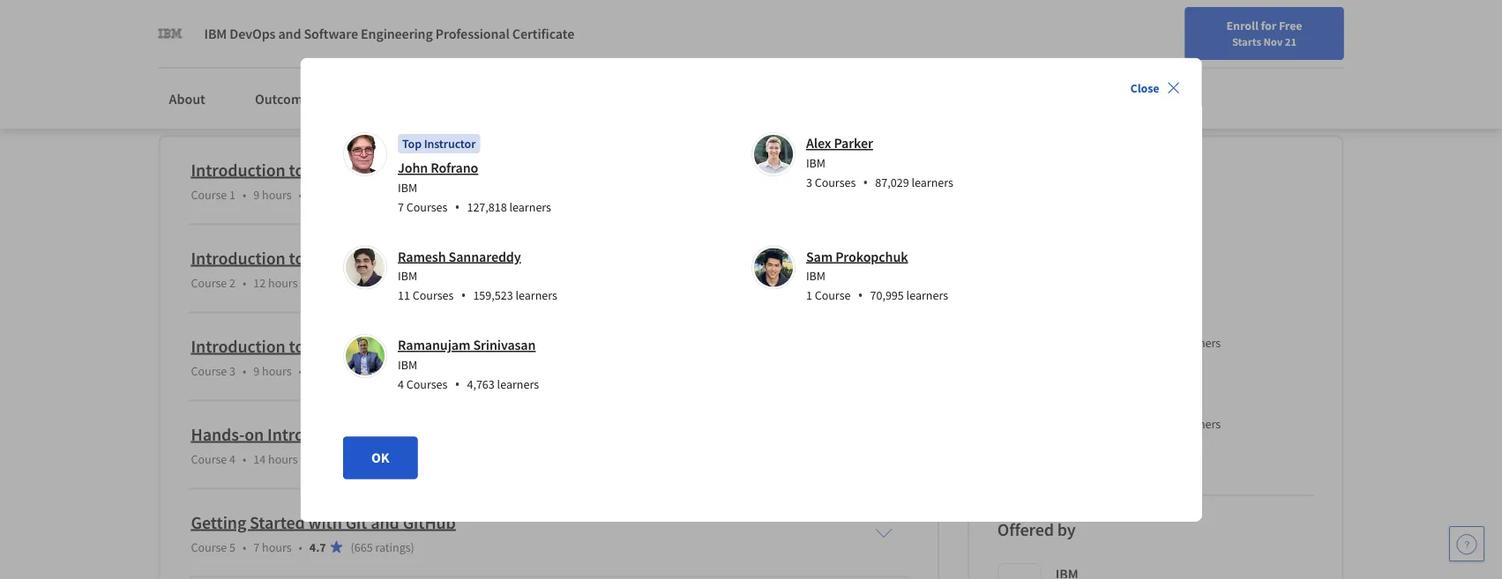Task type: locate. For each thing, give the bounding box(es) containing it.
courses down ramanujam
[[406, 376, 447, 392]]

0 vertical spatial 1
[[229, 187, 236, 202]]

learners right 159,523
[[515, 287, 557, 303]]

• inside ramanujam srinivasan ibm 4 courses • 4,763 learners
[[454, 374, 460, 393]]

0 vertical spatial 3
[[806, 174, 812, 190]]

learners right 1,151,962
[[1179, 335, 1221, 351]]

in left high on the left top of page
[[310, 21, 321, 38]]

hours for introduction
[[268, 451, 298, 467]]

introduction to devops link
[[191, 159, 366, 181]]

21
[[1285, 34, 1297, 49]]

1 horizontal spatial the
[[400, 42, 419, 59]]

• left 4.7
[[299, 539, 302, 555]]

• left 127,818
[[454, 197, 460, 216]]

) down hands-on introduction to linux commands and shell scripting link
[[417, 451, 421, 467]]

9
[[253, 187, 260, 202], [253, 363, 260, 379]]

3 down alex
[[806, 174, 812, 190]]

hours right 12 at the left
[[268, 275, 298, 291]]

) down github
[[411, 539, 415, 555]]

skills down recent gitlab on the top left of page
[[514, 42, 544, 59]]

0 horizontal spatial are
[[288, 21, 307, 38]]

development
[[348, 335, 449, 357]]

hours for devops
[[262, 187, 292, 202]]

hours down started
[[262, 539, 292, 555]]

making
[[302, 42, 346, 59]]

4
[[398, 376, 404, 392], [229, 451, 236, 467]]

sannareddy
[[448, 248, 521, 265]]

ibm down john
[[398, 179, 417, 195]]

ramesh sannareddy image
[[345, 248, 384, 287]]

devops up 2,091
[[308, 159, 366, 181]]

1 9 from the top
[[253, 187, 260, 202]]

to up the course 1 • 9 hours •
[[289, 159, 305, 181]]

ratings for ( 4,716 ratings
[[391, 275, 426, 291]]

( for development
[[351, 363, 354, 379]]

hours for agile
[[262, 363, 292, 379]]

hours down introduction to devops link
[[262, 187, 292, 202]]

1 vertical spatial 4
[[229, 451, 236, 467]]

• left 70,995
[[858, 286, 863, 305]]

learners right 2,023,128
[[1179, 416, 1221, 432]]

3
[[806, 174, 812, 190], [229, 363, 236, 379]]

2 9 from the top
[[253, 363, 260, 379]]

skills left expected
[[670, 21, 699, 38]]

ibm for alex parker
[[806, 155, 825, 170]]

introduction up '2'
[[191, 247, 286, 269]]

and left making
[[278, 25, 301, 42]]

7 right 5
[[253, 539, 260, 555]]

7 right 2,091
[[398, 199, 404, 215]]

1 horizontal spatial 3
[[806, 174, 812, 190]]

0 vertical spatial (
[[357, 275, 361, 291]]

( for computing
[[357, 275, 361, 291]]

0 horizontal spatial )
[[411, 539, 415, 555]]

linux
[[384, 423, 426, 445]]

learners inside top instructor john rofrano ibm 7 courses • 127,818 learners
[[509, 199, 551, 215]]

courses for ramanujam
[[406, 376, 447, 392]]

to left agile
[[289, 335, 305, 357]]

and up 4,763
[[453, 335, 482, 357]]

to left a
[[470, 21, 482, 38]]

1 horizontal spatial )
[[417, 451, 421, 467]]

course for introduction to agile development and scrum
[[191, 363, 227, 379]]

devops up workforce.
[[621, 21, 667, 38]]

9 down introduction to devops
[[253, 187, 260, 202]]

are up years,
[[288, 21, 307, 38]]

0 horizontal spatial in
[[310, 21, 321, 38]]

engineering
[[361, 25, 433, 42]]

2 horizontal spatial the
[[561, 42, 580, 59]]

159,523
[[473, 287, 513, 303]]

sam prokopchuk ibm 1 course • 70,995 learners
[[806, 248, 948, 305]]

1 vertical spatial 9
[[253, 363, 260, 379]]

introduction for introduction to devops
[[191, 159, 286, 181]]

ibm down sam
[[806, 268, 825, 284]]

it
[[349, 42, 357, 59]]

4 right 1,388
[[398, 376, 404, 392]]

hours for cloud
[[268, 275, 298, 291]]

0 vertical spatial 7
[[398, 199, 404, 215]]

927 ratings )
[[361, 451, 421, 467]]

( down git
[[351, 539, 354, 555]]

scripting
[[591, 423, 659, 445]]

ratings down john
[[385, 187, 420, 202]]

2 vertical spatial (
[[351, 539, 354, 555]]

0 horizontal spatial the
[[187, 42, 207, 59]]

show notifications image
[[1264, 22, 1285, 43]]

courses inside top instructor john rofrano ibm 7 courses • 127,818 learners
[[406, 199, 447, 215]]

1 down sam
[[806, 287, 812, 303]]

sam prokopchuk image
[[754, 248, 793, 287]]

outcomes link
[[244, 79, 327, 118]]

• up on
[[243, 363, 246, 379]]

hours
[[262, 187, 292, 202], [268, 275, 298, 291], [262, 363, 292, 379], [268, 451, 298, 467], [262, 539, 292, 555]]

the down report,
[[561, 42, 580, 59]]

665
[[354, 539, 373, 555]]

1 vertical spatial )
[[411, 539, 415, 555]]

ratings
[[385, 187, 420, 202], [391, 275, 426, 291], [385, 363, 420, 379], [381, 451, 417, 467], [375, 539, 411, 555]]

0 vertical spatial skills
[[670, 21, 699, 38]]

course inside sam prokopchuk ibm 1 course • 70,995 learners
[[815, 287, 851, 303]]

high
[[324, 21, 350, 38]]

commands
[[429, 423, 515, 445]]

0 vertical spatial 4
[[398, 376, 404, 392]]

learners inside sam prokopchuk ibm 1 course • 70,995 learners
[[906, 287, 948, 303]]

( 665 ratings )
[[351, 539, 415, 555]]

127,818
[[467, 199, 507, 215]]

course left 5
[[191, 539, 227, 555]]

ratings down development
[[385, 363, 420, 379]]

courses right 11
[[412, 287, 453, 303]]

1 are from the left
[[288, 21, 307, 38]]

0 vertical spatial )
[[417, 451, 421, 467]]

the
[[187, 42, 207, 59], [400, 42, 419, 59], [561, 42, 580, 59]]

• left 87,029
[[863, 172, 868, 191]]

grow
[[795, 21, 825, 38]]

1,151,962 learners
[[1128, 335, 1221, 351]]

1 vertical spatial in
[[546, 42, 558, 59]]

dialog
[[300, 0, 1202, 522]]

ratings right 665
[[375, 539, 411, 555]]

introduction up the course 1 • 9 hours •
[[191, 159, 286, 181]]

courses down john rofrano link
[[406, 199, 447, 215]]

0 horizontal spatial 7
[[253, 539, 260, 555]]

are
[[288, 21, 307, 38], [702, 21, 721, 38]]

ibm down alex
[[806, 155, 825, 170]]

ibm up 11
[[398, 268, 417, 284]]

courses
[[815, 174, 856, 190], [406, 199, 447, 215], [412, 287, 453, 303], [406, 376, 447, 392]]

1 down introduction to devops
[[229, 187, 236, 202]]

2,091
[[354, 187, 382, 202]]

course down introduction to devops
[[191, 187, 227, 202]]

learners right 70,995
[[906, 287, 948, 303]]

free
[[1279, 18, 1303, 34]]

ibm down ramanujam
[[398, 357, 417, 372]]

course up hands-
[[191, 363, 227, 379]]

are left expected
[[702, 21, 721, 38]]

alex
[[806, 134, 831, 152]]

course for getting started with git and github
[[191, 539, 227, 555]]

certificate
[[512, 25, 574, 42]]

read
[[158, 89, 189, 105]]

1 horizontal spatial skills
[[670, 21, 699, 38]]

in
[[310, 21, 321, 38], [546, 42, 558, 59]]

learners right 87,029
[[911, 174, 953, 190]]

of
[[385, 42, 397, 59]]

2,091 ratings
[[354, 187, 420, 202]]

87,029
[[875, 174, 909, 190]]

cloud
[[308, 247, 352, 269]]

devops
[[158, 21, 204, 38], [621, 21, 667, 38], [230, 25, 276, 42], [308, 159, 366, 181]]

0 horizontal spatial 3
[[229, 363, 236, 379]]

introduction up "course 3 • 9 hours •"
[[191, 335, 286, 357]]

• right 5
[[243, 539, 246, 555]]

growing
[[463, 42, 511, 59]]

)
[[417, 451, 421, 467], [411, 539, 415, 555]]

4 left 14
[[229, 451, 236, 467]]

ratings down computing
[[391, 275, 426, 291]]

None search field
[[251, 11, 675, 46]]

( 1,388 ratings
[[351, 363, 420, 379]]

in down recent gitlab on the top left of page
[[546, 42, 558, 59]]

2,023,128 learners
[[1128, 416, 1221, 432]]

ibm
[[204, 25, 227, 42], [806, 155, 825, 170], [398, 179, 417, 195], [398, 268, 417, 284], [806, 268, 825, 284], [398, 357, 417, 372]]

• inside ramesh sannareddy ibm 11 courses • 159,523 learners
[[461, 286, 466, 305]]

ramesh
[[398, 248, 446, 265]]

3 inside alex parker ibm 3 courses • 87,029 learners
[[806, 174, 812, 190]]

fastest
[[422, 42, 461, 59]]

•
[[863, 172, 868, 191], [243, 187, 246, 202], [299, 187, 302, 202], [454, 197, 460, 216], [243, 275, 246, 291], [461, 286, 466, 305], [858, 286, 863, 305], [243, 363, 246, 379], [299, 363, 302, 379], [454, 374, 460, 393], [243, 451, 246, 467], [243, 539, 246, 555], [299, 539, 302, 555]]

1 horizontal spatial 1
[[806, 287, 812, 303]]

ibm inside alex parker ibm 3 courses • 87,029 learners
[[806, 155, 825, 170]]

the left "next"
[[187, 42, 207, 59]]

ibm inside sam prokopchuk ibm 1 course • 70,995 learners
[[806, 268, 825, 284]]

( down introduction to agile development and scrum link
[[351, 363, 354, 379]]

learners right 127,818
[[509, 199, 551, 215]]

introduction
[[191, 159, 286, 181], [191, 247, 286, 269], [191, 335, 286, 357], [267, 423, 362, 445]]

1 horizontal spatial 7
[[398, 199, 404, 215]]

course left '2'
[[191, 275, 227, 291]]

courses inside alex parker ibm 3 courses • 87,029 learners
[[815, 174, 856, 190]]

alex parker image
[[754, 135, 793, 174]]

• inside top instructor john rofrano ibm 7 courses • 127,818 learners
[[454, 197, 460, 216]]

0 vertical spatial 9
[[253, 187, 260, 202]]

ratings down linux on the left
[[381, 451, 417, 467]]

12
[[253, 275, 266, 291]]

3 the from the left
[[561, 42, 580, 59]]

courses inside ramanujam srinivasan ibm 4 courses • 4,763 learners
[[406, 376, 447, 392]]

courses down alex parker link
[[815, 174, 856, 190]]

workforce.
[[583, 42, 645, 59]]

to left cloud at the top left of page
[[289, 247, 305, 269]]

ibm inside top instructor john rofrano ibm 7 courses • 127,818 learners
[[398, 179, 417, 195]]

3 up hands-
[[229, 363, 236, 379]]

• left 159,523
[[461, 286, 466, 305]]

agile
[[308, 335, 345, 357]]

ibm inside ramanujam srinivasan ibm 4 courses • 4,763 learners
[[398, 357, 417, 372]]

prokopchuk
[[835, 248, 908, 265]]

recent gitlab
[[495, 21, 572, 38]]

course down sam
[[815, 287, 851, 303]]

1 horizontal spatial are
[[702, 21, 721, 38]]

outcomes
[[255, 90, 316, 108]]

ibm inside ramesh sannareddy ibm 11 courses • 159,523 learners
[[398, 268, 417, 284]]

introduction to agile development and scrum
[[191, 335, 534, 357]]

english button
[[1132, 0, 1239, 57]]

1 vertical spatial skills
[[514, 42, 544, 59]]

9 up on
[[253, 363, 260, 379]]

course down hands-
[[191, 451, 227, 467]]

• left 4,763
[[454, 374, 460, 393]]

1 horizontal spatial 4
[[398, 376, 404, 392]]

nov
[[1264, 34, 1283, 49]]

1 vertical spatial (
[[351, 363, 354, 379]]

hours right 14
[[268, 451, 298, 467]]

1 vertical spatial 1
[[806, 287, 812, 303]]

1 horizontal spatial in
[[546, 42, 558, 59]]

and
[[278, 25, 301, 42], [453, 335, 482, 357], [518, 423, 547, 445], [371, 512, 399, 534]]

course
[[191, 187, 227, 202], [191, 275, 227, 291], [815, 287, 851, 303], [191, 363, 227, 379], [191, 451, 227, 467], [191, 539, 227, 555]]

learners right 4,763
[[497, 376, 539, 392]]

hours up on
[[262, 363, 292, 379]]

ok
[[371, 449, 389, 467]]

on
[[245, 423, 264, 445]]

course for hands-on introduction to linux commands and shell scripting
[[191, 451, 227, 467]]

courses inside ramesh sannareddy ibm 11 courses • 159,523 learners
[[412, 287, 453, 303]]

( down computing
[[357, 275, 361, 291]]

hands-on introduction to linux commands and shell scripting
[[191, 423, 659, 445]]

927
[[361, 451, 379, 467]]

the right of
[[400, 42, 419, 59]]

0 horizontal spatial skills
[[514, 42, 544, 59]]



Task type: vqa. For each thing, say whether or not it's contained in the screenshot.


Task type: describe. For each thing, give the bounding box(es) containing it.
john rofrano link
[[398, 159, 478, 177]]

course for introduction to devops
[[191, 187, 227, 202]]

4 inside ramanujam srinivasan ibm 4 courses • 4,763 learners
[[398, 376, 404, 392]]

offered
[[998, 519, 1054, 541]]

devops up over
[[158, 21, 204, 38]]

course 5 • 7 hours •
[[191, 539, 302, 555]]

ibm left the five
[[204, 25, 227, 42]]

years,
[[262, 42, 296, 59]]

help center image
[[1457, 534, 1478, 555]]

shell
[[550, 423, 588, 445]]

sam
[[806, 248, 833, 265]]

hands-on introduction to linux commands and shell scripting link
[[191, 423, 659, 445]]

according
[[409, 21, 467, 38]]

enroll for free starts nov 21
[[1227, 18, 1303, 49]]

introduction up 927
[[267, 423, 362, 445]]

top
[[402, 136, 421, 151]]

devops up outcomes link
[[230, 25, 276, 42]]

software
[[304, 25, 358, 42]]

enroll
[[1227, 18, 1259, 34]]

ramanujam srinivasan ibm 4 courses • 4,763 learners
[[398, 336, 539, 393]]

and up "( 665 ratings )"
[[371, 512, 399, 534]]

getting started with git and github
[[191, 512, 456, 534]]

9 for agile
[[253, 363, 260, 379]]

courses for alex
[[815, 174, 856, 190]]

devops professionals are in high demand! according to a recent gitlab report,  devops skills are expected to grow 122% over the next five years,  making it one of the fastest growing skills in the workforce.
[[158, 21, 863, 59]]

• down introduction to devops link
[[299, 187, 302, 202]]

course 1 • 9 hours •
[[191, 187, 302, 202]]

70,995
[[870, 287, 904, 303]]

english
[[1164, 20, 1207, 37]]

1 vertical spatial 7
[[253, 539, 260, 555]]

for
[[1261, 18, 1277, 34]]

ibm devops and software engineering professional certificate
[[204, 25, 574, 42]]

7 inside top instructor john rofrano ibm 7 courses • 127,818 learners
[[398, 199, 404, 215]]

• left ramanujam srinivasan icon
[[299, 363, 302, 379]]

2
[[229, 275, 236, 291]]

2,023,128
[[1128, 416, 1177, 432]]

introduction to cloud computing link
[[191, 247, 439, 269]]

4.7
[[310, 539, 326, 555]]

• inside sam prokopchuk ibm 1 course • 70,995 learners
[[858, 286, 863, 305]]

2 the from the left
[[400, 42, 419, 59]]

14
[[253, 451, 266, 467]]

1,151,962
[[1128, 335, 1177, 351]]

git
[[346, 512, 367, 534]]

scrum
[[485, 335, 534, 357]]

course for introduction to cloud computing
[[191, 275, 227, 291]]

by
[[1058, 519, 1076, 541]]

demand!
[[352, 21, 406, 38]]

started
[[250, 512, 305, 534]]

ramanujam srinivasan image
[[345, 337, 384, 376]]

read more button
[[158, 88, 225, 106]]

report,
[[575, 21, 616, 38]]

• right '2'
[[243, 275, 246, 291]]

• inside alex parker ibm 3 courses • 87,029 learners
[[863, 172, 868, 191]]

professionals
[[207, 21, 285, 38]]

parker
[[834, 134, 873, 152]]

1,388
[[354, 363, 382, 379]]

hours for with
[[262, 539, 292, 555]]

learners inside ramesh sannareddy ibm 11 courses • 159,523 learners
[[515, 287, 557, 303]]

alex parker link
[[806, 134, 873, 152]]

one
[[360, 42, 382, 59]]

more
[[192, 89, 225, 105]]

course 2 • 12 hours
[[191, 275, 298, 291]]

with
[[308, 512, 342, 534]]

hands-
[[191, 423, 245, 445]]

and left shell
[[518, 423, 547, 445]]

over
[[158, 42, 184, 59]]

about
[[169, 90, 205, 108]]

0 horizontal spatial 1
[[229, 187, 236, 202]]

0 vertical spatial in
[[310, 21, 321, 38]]

introduction to devops
[[191, 159, 366, 181]]

top instructor john rofrano ibm 7 courses • 127,818 learners
[[398, 136, 551, 216]]

to left grow
[[780, 21, 793, 38]]

introduction to agile development and scrum link
[[191, 335, 534, 357]]

ramanujam
[[398, 336, 470, 354]]

srinivasan
[[473, 336, 536, 354]]

john
[[398, 159, 428, 177]]

read more
[[158, 89, 225, 105]]

to up ok
[[365, 423, 381, 445]]

ibm for ramanujam srinivasan
[[398, 357, 417, 372]]

alex parker ibm 3 courses • 87,029 learners
[[806, 134, 953, 191]]

introduction for introduction to agile development and scrum
[[191, 335, 286, 357]]

1 the from the left
[[187, 42, 207, 59]]

rofrano
[[430, 159, 478, 177]]

dialog containing •
[[300, 0, 1202, 522]]

0 horizontal spatial 4
[[229, 451, 236, 467]]

learners inside alex parker ibm 3 courses • 87,029 learners
[[911, 174, 953, 190]]

getting started with git and github link
[[191, 512, 456, 534]]

about link
[[158, 79, 216, 118]]

ramanujam srinivasan link
[[398, 336, 536, 354]]

1 inside sam prokopchuk ibm 1 course • 70,995 learners
[[806, 287, 812, 303]]

ibm image
[[158, 21, 183, 46]]

5
[[229, 539, 236, 555]]

instructor
[[424, 136, 475, 151]]

• left 14
[[243, 451, 246, 467]]

introduction for introduction to cloud computing
[[191, 247, 286, 269]]

4,716
[[361, 275, 388, 291]]

ratings for ( 665 ratings )
[[375, 539, 411, 555]]

professional
[[436, 25, 510, 42]]

john rofrano image
[[345, 135, 384, 174]]

ramesh sannareddy link
[[398, 248, 521, 265]]

( 4,716 ratings
[[357, 275, 426, 291]]

1 vertical spatial 3
[[229, 363, 236, 379]]

learners inside ramanujam srinivasan ibm 4 courses • 4,763 learners
[[497, 376, 539, 392]]

sam prokopchuk link
[[806, 248, 908, 265]]

a
[[485, 21, 492, 38]]

expected
[[724, 21, 778, 38]]

2 are from the left
[[702, 21, 721, 38]]

11
[[398, 287, 410, 303]]

close button
[[1124, 72, 1188, 104]]

ibm for ramesh sannareddy
[[398, 268, 417, 284]]

ibm for sam prokopchuk
[[806, 268, 825, 284]]

ok button
[[343, 437, 417, 479]]

close
[[1131, 80, 1160, 96]]

4,763
[[467, 376, 494, 392]]

course 3 • 9 hours •
[[191, 363, 302, 379]]

getting
[[191, 512, 246, 534]]

• down introduction to devops
[[243, 187, 246, 202]]

github
[[403, 512, 456, 534]]

ratings for ( 1,388 ratings
[[385, 363, 420, 379]]

starts
[[1232, 34, 1262, 49]]

9 for devops
[[253, 187, 260, 202]]

courses for ramesh
[[412, 287, 453, 303]]



